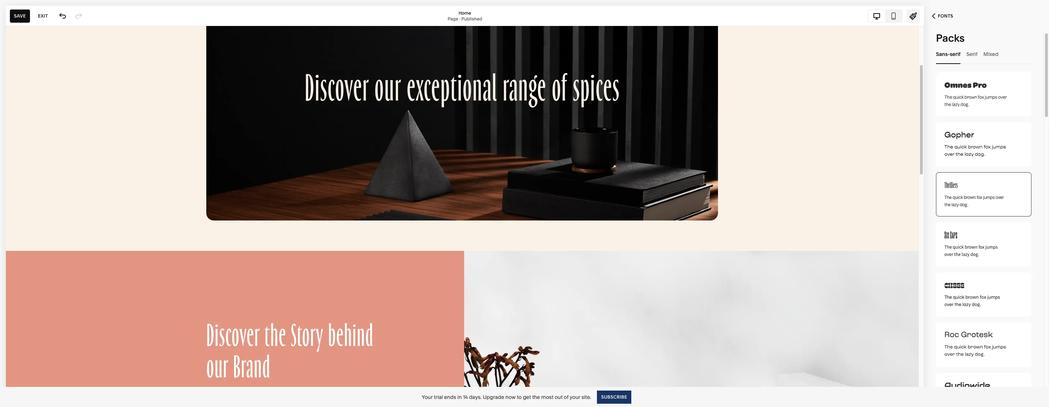 Task type: locate. For each thing, give the bounding box(es) containing it.
the quick brown fox jumps over the lazy dog. down the cheee
[[945, 295, 1000, 308]]

fox inside 'omnes pro the quick brown fox jumps over the lazy dog.'
[[978, 94, 984, 100]]

3 the quick brown fox jumps over the lazy dog. from the top
[[945, 295, 1000, 308]]

the quick brown fox jumps over the lazy dog.
[[945, 144, 1006, 157], [945, 194, 1004, 208], [945, 295, 1000, 308]]

·
[[459, 16, 460, 21]]

the down six at bottom right
[[945, 244, 952, 250]]

quick down the gopher
[[955, 144, 967, 150]]

serif
[[967, 51, 978, 57]]

lazy down "grotesk"
[[965, 352, 974, 358]]

serif button
[[967, 44, 978, 64]]

quick down roc
[[954, 344, 967, 351]]

audiowide
[[945, 381, 990, 391]]

home
[[459, 10, 471, 16]]

roc grotesk the quick brown fox jumps over the lazy dog.
[[945, 330, 1006, 358]]

brown
[[965, 94, 977, 100], [968, 144, 983, 150], [964, 194, 976, 201], [965, 244, 978, 250], [966, 295, 979, 300], [968, 344, 983, 351]]

the down the cheee
[[955, 302, 962, 308]]

brown inside six caps the quick brown fox jumps over the lazy dog.
[[965, 244, 978, 250]]

5 the from the top
[[945, 295, 952, 300]]

sans-serif
[[936, 51, 961, 57]]

the down the gopher
[[945, 144, 954, 150]]

subscribe button
[[597, 391, 631, 404]]

fonts button
[[924, 8, 962, 24]]

0 vertical spatial tab list
[[869, 10, 902, 22]]

over
[[998, 94, 1007, 100], [945, 151, 955, 157], [996, 194, 1004, 201], [945, 251, 954, 258], [945, 302, 954, 308], [945, 352, 955, 358]]

dog. inside 'omnes pro the quick brown fox jumps over the lazy dog.'
[[961, 101, 970, 108]]

1 the quick brown fox jumps over the lazy dog. from the top
[[945, 144, 1006, 157]]

the inside roc grotesk the quick brown fox jumps over the lazy dog.
[[957, 352, 964, 358]]

the down caps at the right of the page
[[954, 251, 961, 258]]

the down the gopher
[[956, 151, 964, 157]]

exit button
[[34, 9, 52, 23]]

the
[[945, 101, 951, 108], [956, 151, 964, 157], [945, 201, 951, 208], [954, 251, 961, 258], [955, 302, 962, 308], [957, 352, 964, 358], [532, 394, 540, 400]]

the
[[945, 94, 952, 100], [945, 144, 954, 150], [945, 194, 952, 201], [945, 244, 952, 250], [945, 295, 952, 300], [945, 344, 953, 351]]

dog.
[[961, 101, 970, 108], [975, 151, 986, 157], [960, 201, 969, 208], [971, 251, 980, 258], [972, 302, 981, 308], [975, 352, 985, 358]]

fox
[[978, 94, 984, 100], [984, 144, 991, 150], [977, 194, 983, 201], [979, 244, 985, 250], [980, 295, 987, 300], [984, 344, 991, 351]]

gopher
[[945, 130, 974, 140]]

mixed button
[[984, 44, 999, 64]]

caps
[[950, 230, 958, 240]]

the inside 'omnes pro the quick brown fox jumps over the lazy dog.'
[[945, 101, 951, 108]]

omnes
[[945, 79, 972, 90]]

omnes pro the quick brown fox jumps over the lazy dog.
[[945, 79, 1007, 108]]

grotesk
[[961, 330, 993, 341]]

1 horizontal spatial tab list
[[936, 44, 1032, 64]]

quick
[[953, 94, 964, 100], [955, 144, 967, 150], [953, 194, 963, 201], [953, 244, 964, 250], [953, 295, 965, 300], [954, 344, 967, 351]]

over inside 'omnes pro the quick brown fox jumps over the lazy dog.'
[[998, 94, 1007, 100]]

fox inside six caps the quick brown fox jumps over the lazy dog.
[[979, 244, 985, 250]]

days.
[[469, 394, 482, 400]]

0 horizontal spatial tab list
[[869, 10, 902, 22]]

upgrade
[[483, 394, 504, 400]]

lazy up the cheee
[[962, 251, 970, 258]]

roc
[[945, 330, 959, 341]]

jumps
[[985, 94, 998, 100], [992, 144, 1006, 150], [984, 194, 995, 201], [986, 244, 998, 250], [988, 295, 1000, 300], [992, 344, 1006, 351]]

the right get
[[532, 394, 540, 400]]

1 the from the top
[[945, 94, 952, 100]]

tab list containing sans-serif
[[936, 44, 1032, 64]]

the quick brown fox jumps over the lazy dog. down thrillers
[[945, 194, 1004, 208]]

lazy
[[952, 101, 960, 108], [965, 151, 974, 157], [952, 201, 959, 208], [962, 251, 970, 258], [963, 302, 971, 308], [965, 352, 974, 358]]

6 the from the top
[[945, 344, 953, 351]]

to
[[517, 394, 522, 400]]

most
[[541, 394, 554, 400]]

six
[[945, 230, 949, 240]]

lazy inside roc grotesk the quick brown fox jumps over the lazy dog.
[[965, 352, 974, 358]]

home page · published
[[448, 10, 482, 21]]

the down 'omnes'
[[945, 101, 951, 108]]

save button
[[10, 9, 30, 23]]

1 vertical spatial tab list
[[936, 44, 1032, 64]]

lazy down 'omnes'
[[952, 101, 960, 108]]

jumps inside 'omnes pro the quick brown fox jumps over the lazy dog.'
[[985, 94, 998, 100]]

thrillers
[[945, 180, 958, 190]]

quick inside roc grotesk the quick brown fox jumps over the lazy dog.
[[954, 344, 967, 351]]

pro
[[973, 79, 987, 90]]

the down 'omnes'
[[945, 94, 952, 100]]

the down thrillers
[[945, 194, 952, 201]]

tab list
[[869, 10, 902, 22], [936, 44, 1032, 64]]

4 the from the top
[[945, 244, 952, 250]]

2 the quick brown fox jumps over the lazy dog. from the top
[[945, 194, 1004, 208]]

save
[[14, 13, 26, 18]]

the down roc
[[957, 352, 964, 358]]

quick down thrillers
[[953, 194, 963, 201]]

quick down the cheee
[[953, 295, 965, 300]]

quick down caps at the right of the page
[[953, 244, 964, 250]]

the quick brown fox jumps over the lazy dog. for gopher
[[945, 144, 1006, 157]]

the quick brown fox jumps over the lazy dog. down the gopher
[[945, 144, 1006, 157]]

the quick brown fox jumps over the lazy dog. for thrillers
[[945, 194, 1004, 208]]

jumps inside roc grotesk the quick brown fox jumps over the lazy dog.
[[992, 344, 1006, 351]]

dog. inside six caps the quick brown fox jumps over the lazy dog.
[[971, 251, 980, 258]]

1 vertical spatial the quick brown fox jumps over the lazy dog.
[[945, 194, 1004, 208]]

in
[[458, 394, 462, 400]]

six caps the quick brown fox jumps over the lazy dog.
[[945, 230, 998, 258]]

the down the cheee
[[945, 295, 952, 300]]

quick down 'omnes'
[[953, 94, 964, 100]]

published
[[462, 16, 482, 21]]

page
[[448, 16, 458, 21]]

3 the from the top
[[945, 194, 952, 201]]

2 vertical spatial the quick brown fox jumps over the lazy dog.
[[945, 295, 1000, 308]]

0 vertical spatial the quick brown fox jumps over the lazy dog.
[[945, 144, 1006, 157]]

your
[[570, 394, 580, 400]]

your
[[422, 394, 433, 400]]

the down roc
[[945, 344, 953, 351]]

exit
[[38, 13, 48, 18]]



Task type: vqa. For each thing, say whether or not it's contained in the screenshot.
designers.
no



Task type: describe. For each thing, give the bounding box(es) containing it.
cheee
[[945, 281, 965, 290]]

jumps inside six caps the quick brown fox jumps over the lazy dog.
[[986, 244, 998, 250]]

the down thrillers
[[945, 201, 951, 208]]

lazy inside six caps the quick brown fox jumps over the lazy dog.
[[962, 251, 970, 258]]

lazy down thrillers
[[952, 201, 959, 208]]

trial
[[434, 394, 443, 400]]

audiowide button
[[936, 373, 1032, 407]]

fox inside roc grotesk the quick brown fox jumps over the lazy dog.
[[984, 344, 991, 351]]

quick inside 'omnes pro the quick brown fox jumps over the lazy dog.'
[[953, 94, 964, 100]]

2 the from the top
[[945, 144, 954, 150]]

the inside six caps the quick brown fox jumps over the lazy dog.
[[954, 251, 961, 258]]

out
[[555, 394, 563, 400]]

brown inside 'omnes pro the quick brown fox jumps over the lazy dog.'
[[965, 94, 977, 100]]

over inside roc grotesk the quick brown fox jumps over the lazy dog.
[[945, 352, 955, 358]]

lazy inside 'omnes pro the quick brown fox jumps over the lazy dog.'
[[952, 101, 960, 108]]

the inside 'omnes pro the quick brown fox jumps over the lazy dog.'
[[945, 94, 952, 100]]

lazy down the gopher
[[965, 151, 974, 157]]

ends
[[444, 394, 456, 400]]

subscribe
[[601, 394, 627, 400]]

now
[[506, 394, 516, 400]]

over inside six caps the quick brown fox jumps over the lazy dog.
[[945, 251, 954, 258]]

of
[[564, 394, 569, 400]]

mixed
[[984, 51, 999, 57]]

sans-
[[936, 51, 950, 57]]

14
[[463, 394, 468, 400]]

dog. inside roc grotesk the quick brown fox jumps over the lazy dog.
[[975, 352, 985, 358]]

brown inside roc grotesk the quick brown fox jumps over the lazy dog.
[[968, 344, 983, 351]]

lazy down the cheee
[[963, 302, 971, 308]]

get
[[523, 394, 531, 400]]

serif
[[950, 51, 961, 57]]

your trial ends in 14 days. upgrade now to get the most out of your site.
[[422, 394, 591, 400]]

the inside roc grotesk the quick brown fox jumps over the lazy dog.
[[945, 344, 953, 351]]

fonts
[[938, 13, 954, 19]]

packs
[[936, 32, 965, 44]]

site.
[[582, 394, 591, 400]]

quick inside six caps the quick brown fox jumps over the lazy dog.
[[953, 244, 964, 250]]

the quick brown fox jumps over the lazy dog. for cheee
[[945, 295, 1000, 308]]

the inside six caps the quick brown fox jumps over the lazy dog.
[[945, 244, 952, 250]]

sans-serif button
[[936, 44, 961, 64]]



